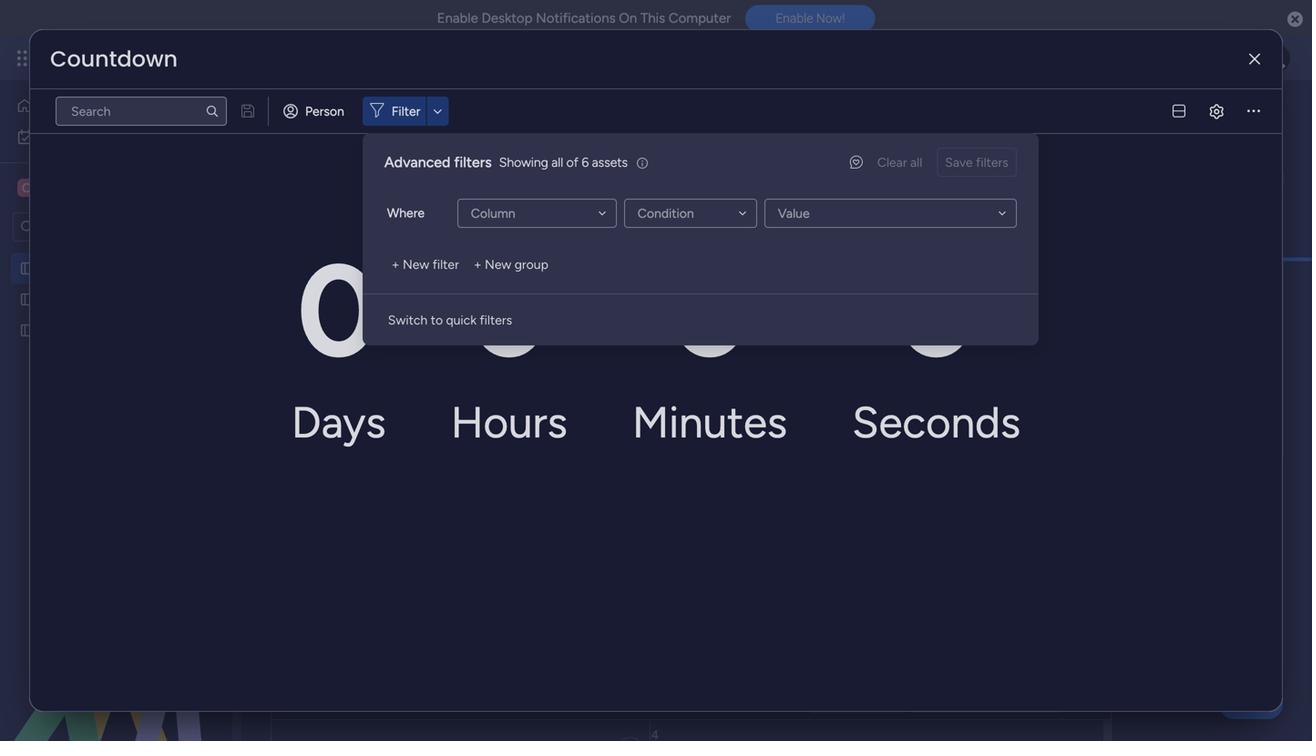 Task type: describe. For each thing, give the bounding box(es) containing it.
collaborative whiteboard button
[[494, 164, 660, 193]]

this
[[641, 10, 666, 26]]

learn
[[279, 138, 311, 154]]

lottie animation element
[[0, 557, 233, 741]]

filter for arrow down image
[[392, 103, 421, 119]]

more
[[775, 137, 804, 153]]

arrow down image
[[427, 100, 449, 122]]

seconds
[[853, 397, 1021, 449]]

v2 search image
[[515, 217, 528, 238]]

0 horizontal spatial person
[[305, 103, 344, 119]]

0 vertical spatial filter button
[[363, 97, 449, 126]]

here:
[[534, 138, 562, 154]]

home
[[40, 98, 75, 114]]

new for filter
[[403, 257, 430, 272]]

main table button
[[276, 164, 379, 193]]

1 vertical spatial person button
[[593, 213, 672, 242]]

dapulse close image
[[1288, 10, 1304, 29]]

monday
[[81, 48, 144, 68]]

select product image
[[16, 49, 35, 67]]

notifications
[[536, 10, 616, 26]]

search image
[[205, 104, 220, 119]]

0 horizontal spatial person button
[[276, 97, 355, 126]]

+ new group
[[474, 257, 549, 272]]

+ new filter
[[392, 257, 459, 272]]

/
[[1228, 107, 1233, 123]]

learn more about this package of templates here: https://youtu.be/9x6_kyyrn_e see more
[[279, 137, 804, 154]]

1 vertical spatial option
[[922, 683, 993, 712]]

help
[[1236, 695, 1268, 713]]

integrate button
[[941, 160, 1117, 198]]

main table
[[305, 171, 365, 186]]

enable for enable now!
[[776, 11, 814, 26]]

6
[[582, 155, 589, 170]]

public board image
[[19, 322, 36, 339]]

collaborative
[[514, 171, 589, 186]]

assets
[[592, 155, 628, 170]]

computer
[[669, 10, 731, 26]]

advanced filters showing all of 6 assets
[[385, 154, 628, 171]]

main
[[305, 171, 332, 186]]

now!
[[817, 11, 846, 26]]

quick
[[446, 312, 477, 328]]

on
[[619, 10, 638, 26]]

management for asset
[[460, 94, 660, 135]]

lottie animation image
[[0, 557, 233, 741]]

+ for + new group
[[474, 257, 482, 272]]

arrow down image
[[742, 216, 764, 238]]

new for group
[[485, 257, 512, 272]]

add widget button
[[389, 212, 498, 242]]

dapulse x slim image
[[1250, 53, 1261, 66]]

gantt click to edit element
[[297, 685, 355, 710]]

to
[[431, 312, 443, 328]]

this
[[383, 138, 404, 154]]

minutes
[[633, 397, 788, 449]]

countdown
[[50, 44, 178, 74]]

filters inside button
[[480, 312, 513, 328]]

widget
[[450, 219, 489, 235]]

see
[[750, 137, 772, 153]]

home link
[[11, 91, 222, 120]]

monday work management
[[81, 48, 283, 68]]

home option
[[11, 91, 222, 120]]

filter for arrow down icon
[[707, 220, 736, 235]]

enable now! button
[[746, 5, 876, 32]]

digital asset management (dam)
[[277, 94, 760, 135]]

(dam)
[[667, 94, 760, 135]]

enable for enable desktop notifications on this computer
[[437, 10, 479, 26]]

column
[[471, 206, 516, 221]]

add view image
[[850, 172, 857, 185]]

enable now!
[[776, 11, 846, 26]]

no value
[[500, 430, 552, 446]]

help button
[[1220, 689, 1284, 719]]

my work
[[42, 129, 90, 145]]

Search field
[[528, 215, 583, 240]]

c button
[[13, 172, 178, 203]]

0 hours
[[451, 233, 568, 449]]

collaborative whiteboard
[[514, 171, 660, 186]]



Task type: locate. For each thing, give the bounding box(es) containing it.
0 inside 0 seconds
[[895, 233, 979, 388]]

3 0 from the left
[[668, 233, 752, 388]]

my work link
[[11, 122, 222, 151]]

digital
[[277, 94, 368, 135]]

c
[[22, 180, 31, 196]]

work right my
[[63, 129, 90, 145]]

new
[[403, 257, 430, 272], [485, 257, 512, 272]]

1 horizontal spatial filter button
[[678, 213, 764, 242]]

https://youtu.be/9x6_kyyrn_e
[[565, 138, 741, 154]]

option
[[0, 252, 233, 256], [922, 683, 993, 712]]

1 new from the left
[[403, 257, 430, 272]]

asset
[[375, 94, 453, 135]]

integrate
[[972, 171, 1024, 186]]

0 horizontal spatial filter
[[392, 103, 421, 119]]

0 horizontal spatial filter button
[[363, 97, 449, 126]]

of
[[458, 138, 470, 154], [567, 155, 579, 170]]

new inside button
[[403, 257, 430, 272]]

management up search image
[[184, 48, 283, 68]]

filter button
[[363, 97, 449, 126], [678, 213, 764, 242]]

1
[[1236, 107, 1241, 123]]

person down whiteboard
[[622, 220, 661, 235]]

advanced
[[385, 154, 451, 171]]

1 + from the left
[[392, 257, 400, 272]]

0 vertical spatial public board image
[[19, 260, 36, 277]]

1 horizontal spatial new
[[485, 257, 512, 272]]

Countdown field
[[46, 44, 182, 74]]

new left group
[[485, 257, 512, 272]]

1 horizontal spatial option
[[922, 683, 993, 712]]

about
[[346, 138, 380, 154]]

all
[[552, 155, 564, 170]]

management up here:
[[460, 94, 660, 135]]

1 vertical spatial public board image
[[19, 291, 36, 308]]

0 horizontal spatial management
[[184, 48, 283, 68]]

1 vertical spatial filters
[[480, 312, 513, 328]]

1 enable from the left
[[437, 10, 479, 26]]

days
[[292, 397, 386, 449]]

0 for 0 days
[[297, 233, 381, 388]]

package
[[407, 138, 455, 154]]

+ inside + new group button
[[474, 257, 482, 272]]

my work option
[[11, 122, 222, 151]]

0 horizontal spatial of
[[458, 138, 470, 154]]

0 inside 0 hours
[[467, 233, 552, 388]]

0 days
[[292, 233, 386, 449]]

0 horizontal spatial +
[[392, 257, 400, 272]]

0 vertical spatial management
[[184, 48, 283, 68]]

0 vertical spatial filter
[[392, 103, 421, 119]]

1 public board image from the top
[[19, 260, 36, 277]]

1 horizontal spatial value
[[778, 206, 810, 221]]

2 public board image from the top
[[19, 291, 36, 308]]

work inside option
[[63, 129, 90, 145]]

1 horizontal spatial person
[[622, 220, 661, 235]]

0 for 0 hours
[[467, 233, 552, 388]]

+
[[392, 257, 400, 272], [474, 257, 482, 272]]

filter left arrow down image
[[392, 103, 421, 119]]

of right package
[[458, 138, 470, 154]]

2 0 from the left
[[467, 233, 552, 388]]

management
[[184, 48, 283, 68], [460, 94, 660, 135]]

invite
[[1193, 107, 1224, 123]]

0 vertical spatial of
[[458, 138, 470, 154]]

1 vertical spatial management
[[460, 94, 660, 135]]

v2 user feedback image
[[851, 153, 863, 172]]

Filter dashboard by text search field
[[56, 97, 227, 126]]

enable inside enable now! button
[[776, 11, 814, 26]]

0 inside '0 days'
[[297, 233, 381, 388]]

0 for 0 seconds
[[895, 233, 979, 388]]

2 + from the left
[[474, 257, 482, 272]]

no
[[500, 430, 517, 446]]

person button down whiteboard
[[593, 213, 672, 242]]

0 inside 0 minutes
[[668, 233, 752, 388]]

+ inside + new filter button
[[392, 257, 400, 272]]

0
[[297, 233, 381, 388], [467, 233, 552, 388], [668, 233, 752, 388], [895, 233, 979, 388]]

filter left arrow down icon
[[707, 220, 736, 235]]

new inside button
[[485, 257, 512, 272]]

1 horizontal spatial of
[[567, 155, 579, 170]]

0 horizontal spatial enable
[[437, 10, 479, 26]]

enable left now!
[[776, 11, 814, 26]]

table
[[335, 171, 365, 186]]

work for my
[[63, 129, 90, 145]]

1 vertical spatial of
[[567, 155, 579, 170]]

1 vertical spatial person
[[622, 220, 661, 235]]

1 vertical spatial filter button
[[678, 213, 764, 242]]

my
[[42, 129, 59, 145]]

filters right quick
[[480, 312, 513, 328]]

0 horizontal spatial new
[[403, 257, 430, 272]]

2 new from the left
[[485, 257, 512, 272]]

list box
[[0, 249, 233, 592]]

+ new filter button
[[385, 250, 467, 279]]

filter
[[392, 103, 421, 119], [707, 220, 736, 235]]

invite / 1
[[1193, 107, 1241, 123]]

2 enable from the left
[[776, 11, 814, 26]]

1 horizontal spatial filter
[[707, 220, 736, 235]]

whiteboard
[[593, 171, 660, 186]]

of inside advanced filters showing all of 6 assets
[[567, 155, 579, 170]]

person button up more
[[276, 97, 355, 126]]

invite / 1 button
[[1159, 100, 1249, 129]]

of inside the "learn more about this package of templates here: https://youtu.be/9x6_kyyrn_e see more"
[[458, 138, 470, 154]]

4 0 from the left
[[895, 233, 979, 388]]

public board image
[[19, 260, 36, 277], [19, 291, 36, 308]]

1 horizontal spatial work
[[147, 48, 180, 68]]

new left the filter
[[403, 257, 430, 272]]

1 vertical spatial filter
[[707, 220, 736, 235]]

more dots image
[[1248, 105, 1261, 118]]

0 vertical spatial option
[[0, 252, 233, 256]]

value
[[778, 206, 810, 221], [520, 430, 552, 446]]

0 for 0 minutes
[[668, 233, 752, 388]]

person up more
[[305, 103, 344, 119]]

person button
[[276, 97, 355, 126], [593, 213, 672, 242]]

enable
[[437, 10, 479, 26], [776, 11, 814, 26]]

+ left the filter
[[392, 257, 400, 272]]

switch
[[388, 312, 428, 328]]

filters
[[454, 154, 492, 171], [480, 312, 513, 328]]

work for monday
[[147, 48, 180, 68]]

1 vertical spatial value
[[520, 430, 552, 446]]

more
[[314, 138, 343, 154]]

value right arrow down icon
[[778, 206, 810, 221]]

group
[[515, 257, 549, 272]]

0 horizontal spatial work
[[63, 129, 90, 145]]

+ for + new filter
[[392, 257, 400, 272]]

see more link
[[748, 136, 806, 154]]

filter
[[433, 257, 459, 272]]

work right the monday
[[147, 48, 180, 68]]

hours
[[451, 397, 568, 449]]

1 horizontal spatial person button
[[593, 213, 672, 242]]

of left "6"
[[567, 155, 579, 170]]

management for work
[[184, 48, 283, 68]]

add
[[423, 219, 446, 235]]

1 horizontal spatial enable
[[776, 11, 814, 26]]

1 vertical spatial work
[[63, 129, 90, 145]]

+ right the filter
[[474, 257, 482, 272]]

showing
[[499, 155, 549, 170]]

1 0 from the left
[[297, 233, 381, 388]]

enable left desktop in the left top of the page
[[437, 10, 479, 26]]

work
[[147, 48, 180, 68], [63, 129, 90, 145]]

1 horizontal spatial management
[[460, 94, 660, 135]]

add widget
[[423, 219, 489, 235]]

workspace image
[[17, 178, 36, 198]]

john smith image
[[1262, 44, 1291, 73]]

switch to quick filters
[[388, 312, 513, 328]]

0 vertical spatial value
[[778, 206, 810, 221]]

person
[[305, 103, 344, 119], [622, 220, 661, 235]]

v2 split view image
[[1174, 105, 1186, 118]]

0 horizontal spatial option
[[0, 252, 233, 256]]

0 vertical spatial person
[[305, 103, 344, 119]]

angle down image
[[360, 220, 369, 234]]

0 vertical spatial work
[[147, 48, 180, 68]]

where
[[387, 205, 425, 221]]

filters left showing
[[454, 154, 492, 171]]

desktop
[[482, 10, 533, 26]]

0 vertical spatial person button
[[276, 97, 355, 126]]

templates
[[473, 138, 530, 154]]

value right no
[[520, 430, 552, 446]]

switch to quick filters button
[[381, 305, 520, 335]]

0 vertical spatial filters
[[454, 154, 492, 171]]

condition
[[638, 206, 695, 221]]

+ new group button
[[467, 250, 556, 279]]

0 seconds
[[853, 233, 1021, 449]]

0 minutes
[[633, 233, 788, 449]]

1 horizontal spatial +
[[474, 257, 482, 272]]

Digital asset management (DAM) field
[[273, 94, 765, 135]]

v2 collapse down image
[[286, 735, 303, 741]]

None search field
[[56, 97, 227, 126]]

enable desktop notifications on this computer
[[437, 10, 731, 26]]

0 horizontal spatial value
[[520, 430, 552, 446]]



Task type: vqa. For each thing, say whether or not it's contained in the screenshot.
first updated from the bottom
no



